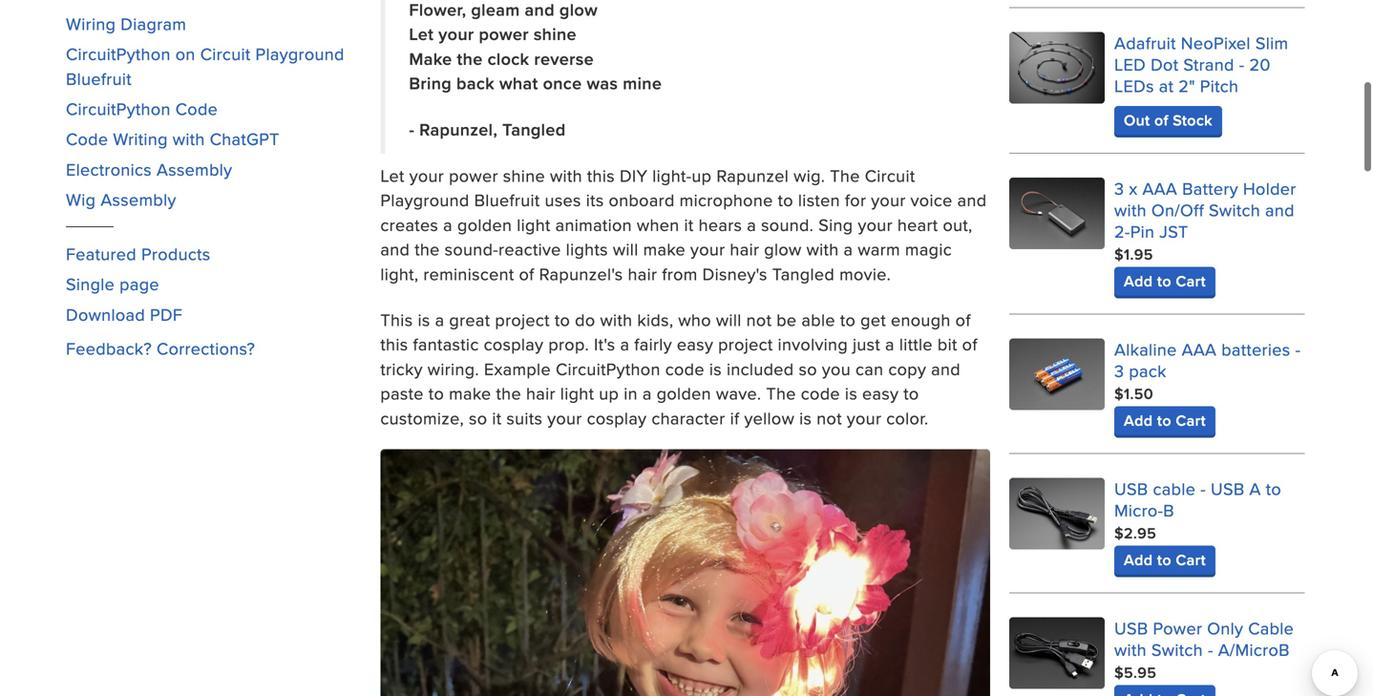 Task type: describe. For each thing, give the bounding box(es) containing it.
make
[[409, 46, 452, 71]]

example
[[484, 357, 551, 381]]

your down hears
[[690, 237, 725, 261]]

1 horizontal spatial project
[[718, 332, 773, 356]]

$5.95
[[1114, 661, 1156, 684]]

1 horizontal spatial cosplay
[[587, 406, 647, 430]]

color.
[[886, 406, 929, 430]]

shine for mine
[[534, 22, 577, 46]]

wiring diagram circuitpython on circuit playground bluefruit circuitpython code code writing with chatgpt electronics assembly wig assembly
[[66, 11, 344, 212]]

of right 'out'
[[1154, 109, 1168, 132]]

strand
[[1183, 52, 1234, 77]]

switch inside 3 x aaa battery holder with on/off switch and 2-pin jst $1.95 add to cart
[[1209, 198, 1260, 222]]

yellow
[[744, 406, 795, 430]]

pin
[[1130, 219, 1155, 244]]

diy
[[620, 163, 648, 188]]

- inside "usb cable - usb a to micro-b $2.95 add to cart"
[[1200, 477, 1206, 501]]

wig assembly link
[[66, 187, 176, 212]]

up inside this is a great project to do with kids, who will not be able to get enough of this fantastic cosplay prop. it's a fairly easy project involving just a little bit of tricky wiring. example circuitpython code is included so you can copy and paste to make the hair light up in a golden wave. the code is easy to customize, so it suits your cosplay character if yellow is not your color.
[[599, 381, 619, 405]]

with inside 3 x aaa battery holder with on/off switch and 2-pin jst $1.95 add to cart
[[1114, 198, 1147, 222]]

you
[[822, 357, 851, 381]]

featured products single page download pdf
[[66, 241, 211, 326]]

feedback? corrections?
[[66, 336, 255, 360]]

bluefruit inside the wiring diagram circuitpython on circuit playground bluefruit circuitpython code code writing with chatgpt electronics assembly wig assembly
[[66, 66, 132, 91]]

b
[[1163, 498, 1174, 523]]

will inside this is a great project to do with kids, who will not be able to get enough of this fantastic cosplay prop. it's a fairly easy project involving just a little bit of tricky wiring. example circuitpython code is included so you can copy and paste to make the hair light up in a golden wave. the code is easy to customize, so it suits your cosplay character if yellow is not your color.
[[716, 307, 742, 332]]

at
[[1159, 74, 1174, 98]]

if
[[730, 406, 739, 430]]

$2.95
[[1114, 522, 1156, 544]]

the inside let your power shine with this diy light-up rapunzel wig. the circuit playground bluefruit uses its onboard microphone to listen for your voice and creates a golden light animation when it hears a sound. sing your heart out, and the sound-reactive lights will make your hair glow with a warm magic light, reminiscent of rapunzel's hair from disney's tangled movie.
[[415, 237, 440, 261]]

led
[[1114, 52, 1146, 77]]

to left do
[[555, 307, 570, 332]]

to up color.
[[904, 381, 919, 405]]

when
[[637, 212, 679, 237]]

3 inside alkaline aaa batteries - 3 pack $1.50 add to cart
[[1114, 359, 1124, 383]]

microphone
[[680, 188, 773, 212]]

a right in
[[642, 381, 652, 405]]

light-
[[652, 163, 692, 188]]

involving
[[778, 332, 848, 356]]

- rapunzel, tangled
[[409, 117, 566, 142]]

the inside this is a great project to do with kids, who will not be able to get enough of this fantastic cosplay prop. it's a fairly easy project involving just a little bit of tricky wiring. example circuitpython code is included so you can copy and paste to make the hair light up in a golden wave. the code is easy to customize, so it suits your cosplay character if yellow is not your color.
[[766, 381, 796, 405]]

0 horizontal spatial code
[[665, 357, 705, 381]]

neopixel
[[1181, 31, 1251, 55]]

add inside 3 x aaa battery holder with on/off switch and 2-pin jst $1.95 add to cart
[[1124, 270, 1153, 292]]

3 x aaa battery holder with on/off switch and 2-pin jst $1.95 add to cart
[[1114, 176, 1296, 292]]

tangled inside let your power shine with this diy light-up rapunzel wig. the circuit playground bluefruit uses its onboard microphone to listen for your voice and creates a golden light animation when it hears a sound. sing your heart out, and the sound-reactive lights will make your hair glow with a warm magic light, reminiscent of rapunzel's hair from disney's tangled movie.
[[772, 261, 835, 286]]

the inside this is a great project to do with kids, who will not be able to get enough of this fantastic cosplay prop. it's a fairly easy project involving just a little bit of tricky wiring. example circuitpython code is included so you can copy and paste to make the hair light up in a golden wave. the code is easy to customize, so it suits your cosplay character if yellow is not your color.
[[496, 381, 521, 405]]

tricky
[[380, 357, 423, 381]]

lights
[[566, 237, 608, 261]]

guide navigation element
[[66, 0, 361, 336]]

be
[[776, 307, 797, 332]]

2"
[[1179, 74, 1195, 98]]

of inside let your power shine with this diy light-up rapunzel wig. the circuit playground bluefruit uses its onboard microphone to listen for your voice and creates a golden light animation when it hears a sound. sing your heart out, and the sound-reactive lights will make your hair glow with a warm magic light, reminiscent of rapunzel's hair from disney's tangled movie.
[[519, 261, 534, 286]]

alkaline aaa batteries - 3 pack $1.50 add to cart
[[1114, 337, 1301, 432]]

feedback?
[[66, 336, 152, 360]]

with down sing
[[806, 237, 839, 261]]

is right this
[[418, 307, 430, 332]]

- inside usb power only cable with switch - a/microb $5.95
[[1208, 638, 1213, 662]]

circuitpython on circuit playground bluefruit link
[[66, 42, 344, 91]]

a right hears
[[747, 212, 756, 237]]

sing
[[818, 212, 853, 237]]

on
[[175, 42, 195, 66]]

with inside this is a great project to do with kids, who will not be able to get enough of this fantastic cosplay prop. it's a fairly easy project involving just a little bit of tricky wiring. example circuitpython code is included so you can copy and paste to make the hair light up in a golden wave. the code is easy to customize, so it suits your cosplay character if yellow is not your color.
[[600, 307, 632, 332]]

wave.
[[716, 381, 761, 405]]

$1.95
[[1114, 243, 1153, 266]]

playground inside let your power shine with this diy light-up rapunzel wig. the circuit playground bluefruit uses its onboard microphone to listen for your voice and creates a golden light animation when it hears a sound. sing your heart out, and the sound-reactive lights will make your hair glow with a warm magic light, reminiscent of rapunzel's hair from disney's tangled movie.
[[380, 188, 469, 212]]

cart inside "usb cable - usb a to micro-b $2.95 add to cart"
[[1176, 549, 1206, 571]]

sound-
[[445, 237, 498, 261]]

let for let your power shine with this diy light-up rapunzel wig. the circuit playground bluefruit uses its onboard microphone to listen for your voice and creates a golden light animation when it hears a sound. sing your heart out, and the sound-reactive lights will make your hair glow with a warm magic light, reminiscent of rapunzel's hair from disney's tangled movie.
[[380, 163, 405, 188]]

can
[[856, 357, 884, 381]]

to inside 3 x aaa battery holder with on/off switch and 2-pin jst $1.95 add to cart
[[1157, 270, 1171, 292]]

magic
[[905, 237, 952, 261]]

a up the sound-
[[443, 212, 453, 237]]

feedback? corrections? link
[[66, 336, 255, 360]]

onboard
[[609, 188, 675, 212]]

1 horizontal spatial not
[[817, 406, 842, 430]]

your right suits
[[547, 406, 582, 430]]

micro-
[[1114, 498, 1163, 523]]

0 horizontal spatial project
[[495, 307, 550, 332]]

x
[[1129, 176, 1138, 201]]

a down sing
[[844, 237, 853, 261]]

wig
[[66, 187, 96, 212]]

0 vertical spatial circuitpython
[[66, 42, 171, 66]]

get
[[860, 307, 886, 332]]

0 horizontal spatial easy
[[677, 332, 713, 356]]

add to cart link for cart
[[1114, 407, 1215, 435]]

to left get
[[840, 307, 856, 332]]

0 horizontal spatial not
[[746, 307, 772, 332]]

download pdf link
[[66, 302, 183, 326]]

only
[[1207, 616, 1243, 640]]

golden inside let your power shine with this diy light-up rapunzel wig. the circuit playground bluefruit uses its onboard microphone to listen for your voice and creates a golden light animation when it hears a sound. sing your heart out, and the sound-reactive lights will make your hair glow with a warm magic light, reminiscent of rapunzel's hair from disney's tangled movie.
[[457, 212, 512, 237]]

electronics
[[66, 157, 152, 181]]

- left rapunzel,
[[409, 117, 415, 142]]

once
[[543, 71, 582, 96]]

copy
[[888, 357, 926, 381]]

a up fantastic
[[435, 307, 444, 332]]

it inside this is a great project to do with kids, who will not be able to get enough of this fantastic cosplay prop. it's a fairly easy project involving just a little bit of tricky wiring. example circuitpython code is included so you can copy and paste to make the hair light up in a golden wave. the code is easy to customize, so it suits your cosplay character if yellow is not your color.
[[492, 406, 502, 430]]

to inside let your power shine with this diy light-up rapunzel wig. the circuit playground bluefruit uses its onboard microphone to listen for your voice and creates a golden light animation when it hears a sound. sing your heart out, and the sound-reactive lights will make your hair glow with a warm magic light, reminiscent of rapunzel's hair from disney's tangled movie.
[[778, 188, 793, 212]]

your inside let your power shine make the clock reverse bring back what once was mine
[[439, 22, 474, 46]]

add to cart link for add
[[1114, 546, 1215, 575]]

what
[[499, 71, 538, 96]]

usb power only cable with switch - a/microb $5.95
[[1114, 616, 1294, 684]]

with up the uses
[[550, 163, 582, 188]]

pack
[[1129, 359, 1167, 383]]

0 horizontal spatial so
[[469, 406, 487, 430]]

stock
[[1173, 109, 1213, 132]]

back
[[456, 71, 495, 96]]

and inside 3 x aaa battery holder with on/off switch and 2-pin jst $1.95 add to cart
[[1265, 198, 1295, 222]]

the inside let your power shine with this diy light-up rapunzel wig. the circuit playground bluefruit uses its onboard microphone to listen for your voice and creates a golden light animation when it hears a sound. sing your heart out, and the sound-reactive lights will make your hair glow with a warm magic light, reminiscent of rapunzel's hair from disney's tangled movie.
[[830, 163, 860, 188]]

out of stock
[[1124, 109, 1213, 132]]

is right yellow
[[799, 406, 812, 430]]

power for make
[[479, 22, 529, 46]]

this is a great project to do with kids, who will not be able to get enough of this fantastic cosplay prop. it's a fairly easy project involving just a little bit of tricky wiring. example circuitpython code is included so you can copy and paste to make the hair light up in a golden wave. the code is easy to customize, so it suits your cosplay character if yellow is not your color.
[[380, 307, 978, 430]]

just
[[853, 332, 880, 356]]

download
[[66, 302, 145, 326]]

and inside this is a great project to do with kids, who will not be able to get enough of this fantastic cosplay prop. it's a fairly easy project involving just a little bit of tricky wiring. example circuitpython code is included so you can copy and paste to make the hair light up in a golden wave. the code is easy to customize, so it suits your cosplay character if yellow is not your color.
[[931, 357, 961, 381]]

to right a at the right of the page
[[1266, 477, 1281, 501]]

this inside this is a great project to do with kids, who will not be able to get enough of this fantastic cosplay prop. it's a fairly easy project involving just a little bit of tricky wiring. example circuitpython code is included so you can copy and paste to make the hair light up in a golden wave. the code is easy to customize, so it suits your cosplay character if yellow is not your color.
[[380, 332, 408, 356]]

0 vertical spatial tangled
[[502, 117, 566, 142]]

enough
[[891, 307, 951, 332]]

page
[[120, 272, 159, 296]]

for
[[845, 188, 866, 212]]

- inside alkaline aaa batteries - 3 pack $1.50 add to cart
[[1295, 337, 1301, 362]]

battery
[[1182, 176, 1238, 201]]

1 vertical spatial code
[[801, 381, 840, 405]]

1 vertical spatial assembly
[[101, 187, 176, 212]]

clock
[[488, 46, 529, 71]]

rapunzel,
[[419, 117, 498, 142]]

listen
[[798, 188, 840, 212]]

switch inside usb power only cable with switch - a/microb $5.95
[[1151, 638, 1203, 662]]

code writing with chatgpt link
[[66, 127, 280, 151]]

with inside usb power only cable with switch - a/microb $5.95
[[1114, 638, 1147, 662]]

usb cable with type a and micro b ends and switch in center image
[[1009, 618, 1105, 689]]

out
[[1124, 109, 1150, 132]]

usb cable - usb a to micro-b $2.95 add to cart
[[1114, 477, 1281, 571]]

heart
[[897, 212, 938, 237]]

batteries
[[1221, 337, 1290, 362]]

corrections?
[[157, 336, 255, 360]]

front angled shot of 3 x aaa battery holder with on-off switch and 2-pin jst ph connector. image
[[1009, 178, 1105, 249]]

$1.50
[[1114, 383, 1153, 405]]



Task type: vqa. For each thing, say whether or not it's contained in the screenshot.


Task type: locate. For each thing, give the bounding box(es) containing it.
1 horizontal spatial golden
[[657, 381, 711, 405]]

add to cart link down the $2.95
[[1114, 546, 1215, 575]]

- right cable
[[1200, 477, 1206, 501]]

movie.
[[839, 261, 891, 286]]

usb left a at the right of the page
[[1211, 477, 1245, 501]]

1 horizontal spatial the
[[830, 163, 860, 188]]

0 vertical spatial easy
[[677, 332, 713, 356]]

let up bring
[[409, 22, 434, 46]]

up inside let your power shine with this diy light-up rapunzel wig. the circuit playground bluefruit uses its onboard microphone to listen for your voice and creates a golden light animation when it hears a sound. sing your heart out, and the sound-reactive lights will make your hair glow with a warm magic light, reminiscent of rapunzel's hair from disney's tangled movie.
[[692, 163, 712, 188]]

1 horizontal spatial so
[[799, 357, 817, 381]]

this down this
[[380, 332, 408, 356]]

3 add from the top
[[1124, 549, 1153, 571]]

1 vertical spatial will
[[716, 307, 742, 332]]

hair inside this is a great project to do with kids, who will not be able to get enough of this fantastic cosplay prop. it's a fairly easy project involving just a little bit of tricky wiring. example circuitpython code is included so you can copy and paste to make the hair light up in a golden wave. the code is easy to customize, so it suits your cosplay character if yellow is not your color.
[[526, 381, 556, 405]]

great
[[449, 307, 490, 332]]

0 vertical spatial cosplay
[[484, 332, 544, 356]]

0 horizontal spatial code
[[66, 127, 108, 151]]

warm
[[858, 237, 900, 261]]

0 horizontal spatial tangled
[[502, 117, 566, 142]]

1 horizontal spatial the
[[457, 46, 483, 71]]

cosplay down in
[[587, 406, 647, 430]]

1 vertical spatial 3
[[1114, 359, 1124, 383]]

light,
[[380, 261, 419, 286]]

0 vertical spatial assembly
[[157, 157, 232, 181]]

1 cart from the top
[[1176, 270, 1206, 292]]

let up creates
[[380, 163, 405, 188]]

0 vertical spatial this
[[587, 163, 615, 188]]

0 vertical spatial light
[[517, 212, 551, 237]]

2 vertical spatial add
[[1124, 549, 1153, 571]]

to inside alkaline aaa batteries - 3 pack $1.50 add to cart
[[1157, 409, 1171, 432]]

0 vertical spatial 3
[[1114, 176, 1124, 201]]

a
[[443, 212, 453, 237], [747, 212, 756, 237], [844, 237, 853, 261], [435, 307, 444, 332], [620, 332, 630, 356], [885, 332, 895, 356], [642, 381, 652, 405]]

easy down the can
[[862, 381, 899, 405]]

2 vertical spatial cart
[[1176, 549, 1206, 571]]

and down bit
[[931, 357, 961, 381]]

1 add to cart link from the top
[[1114, 267, 1215, 296]]

1 horizontal spatial make
[[643, 237, 686, 261]]

2 vertical spatial add to cart link
[[1114, 546, 1215, 575]]

1 vertical spatial aaa
[[1182, 337, 1217, 362]]

1 horizontal spatial bluefruit
[[474, 188, 540, 212]]

diagram
[[121, 11, 186, 36]]

1 horizontal spatial hair
[[628, 261, 657, 286]]

1 3 from the top
[[1114, 176, 1124, 201]]

0 vertical spatial add
[[1124, 270, 1153, 292]]

with inside the wiring diagram circuitpython on circuit playground bluefruit circuitpython code code writing with chatgpt electronics assembly wig assembly
[[173, 127, 205, 151]]

alkaline aaa batteries - 3 pack link
[[1114, 337, 1301, 383]]

little
[[899, 332, 933, 356]]

1 horizontal spatial let
[[409, 22, 434, 46]]

out of stock link
[[1114, 106, 1222, 135]]

1 vertical spatial add to cart link
[[1114, 407, 1215, 435]]

featured
[[66, 241, 137, 266]]

single
[[66, 272, 115, 296]]

fairly
[[634, 332, 672, 356]]

1 vertical spatial up
[[599, 381, 619, 405]]

1 vertical spatial the
[[766, 381, 796, 405]]

3 inside 3 x aaa battery holder with on/off switch and 2-pin jst $1.95 add to cart
[[1114, 176, 1124, 201]]

let inside let your power shine make the clock reverse bring back what once was mine
[[409, 22, 434, 46]]

with left power
[[1114, 638, 1147, 662]]

code down fairly
[[665, 357, 705, 381]]

code down you on the right bottom of the page
[[801, 381, 840, 405]]

project
[[495, 307, 550, 332], [718, 332, 773, 356]]

golden up character on the bottom of the page
[[657, 381, 711, 405]]

it left suits
[[492, 406, 502, 430]]

the inside let your power shine make the clock reverse bring back what once was mine
[[457, 46, 483, 71]]

adafruit
[[1114, 31, 1176, 55]]

1 horizontal spatial light
[[560, 381, 594, 405]]

0 horizontal spatial light
[[517, 212, 551, 237]]

- right power
[[1208, 638, 1213, 662]]

was
[[587, 71, 618, 96]]

1 add from the top
[[1124, 270, 1153, 292]]

a right it's
[[620, 332, 630, 356]]

code
[[175, 96, 218, 121], [66, 127, 108, 151]]

1 vertical spatial cart
[[1176, 409, 1206, 432]]

circuitpython inside this is a great project to do with kids, who will not be able to get enough of this fantastic cosplay prop. it's a fairly easy project involving just a little bit of tricky wiring. example circuitpython code is included so you can copy and paste to make the hair light up in a golden wave. the code is easy to customize, so it suits your cosplay character if yellow is not your color.
[[556, 357, 660, 381]]

1 vertical spatial shine
[[503, 163, 545, 188]]

1 horizontal spatial this
[[587, 163, 615, 188]]

0 horizontal spatial the
[[415, 237, 440, 261]]

add
[[1124, 270, 1153, 292], [1124, 409, 1153, 432], [1124, 549, 1153, 571]]

your left color.
[[847, 406, 882, 430]]

slim
[[1255, 31, 1288, 55]]

code
[[665, 357, 705, 381], [801, 381, 840, 405]]

power inside let your power shine make the clock reverse bring back what once was mine
[[479, 22, 529, 46]]

golden up the sound-
[[457, 212, 512, 237]]

1 vertical spatial it
[[492, 406, 502, 430]]

0 vertical spatial let
[[409, 22, 434, 46]]

adafruit neopixel slim led dot strand - 20 leds at 2" pitch link
[[1114, 31, 1288, 98]]

power inside let your power shine with this diy light-up rapunzel wig. the circuit playground bluefruit uses its onboard microphone to listen for your voice and creates a golden light animation when it hears a sound. sing your heart out, and the sound-reactive lights will make your hair glow with a warm magic light, reminiscent of rapunzel's hair from disney's tangled movie.
[[449, 163, 498, 188]]

aaa inside alkaline aaa batteries - 3 pack $1.50 add to cart
[[1182, 337, 1217, 362]]

1 vertical spatial golden
[[657, 381, 711, 405]]

make
[[643, 237, 686, 261], [449, 381, 491, 405]]

3 left pack
[[1114, 359, 1124, 383]]

2 horizontal spatial hair
[[730, 237, 759, 261]]

is up the wave.
[[709, 357, 722, 381]]

1 horizontal spatial will
[[716, 307, 742, 332]]

0 vertical spatial the
[[830, 163, 860, 188]]

chatgpt
[[210, 127, 280, 151]]

electronics assembly link
[[66, 157, 232, 181]]

circuit inside let your power shine with this diy light-up rapunzel wig. the circuit playground bluefruit uses its onboard microphone to listen for your voice and creates a golden light animation when it hears a sound. sing your heart out, and the sound-reactive lights will make your hair glow with a warm magic light, reminiscent of rapunzel's hair from disney's tangled movie.
[[865, 163, 915, 188]]

it right when
[[684, 212, 694, 237]]

writing
[[113, 127, 168, 151]]

3 cart from the top
[[1176, 549, 1206, 571]]

0 vertical spatial bluefruit
[[66, 66, 132, 91]]

on/off
[[1151, 198, 1204, 222]]

code up electronics
[[66, 127, 108, 151]]

who
[[678, 307, 711, 332]]

0 vertical spatial it
[[684, 212, 694, 237]]

0 horizontal spatial will
[[613, 237, 638, 261]]

1 vertical spatial circuitpython
[[66, 96, 171, 121]]

your up creates
[[409, 163, 444, 188]]

aaa
[[1142, 176, 1177, 201], [1182, 337, 1217, 362]]

0 vertical spatial playground
[[255, 42, 344, 66]]

-
[[1239, 52, 1245, 77], [409, 117, 415, 142], [1295, 337, 1301, 362], [1200, 477, 1206, 501], [1208, 638, 1213, 662]]

shine up once
[[534, 22, 577, 46]]

0 vertical spatial power
[[479, 22, 529, 46]]

make inside this is a great project to do with kids, who will not be able to get enough of this fantastic cosplay prop. it's a fairly easy project involving just a little bit of tricky wiring. example circuitpython code is included so you can copy and paste to make the hair light up in a golden wave. the code is easy to customize, so it suits your cosplay character if yellow is not your color.
[[449, 381, 491, 405]]

jst
[[1159, 219, 1188, 244]]

to up customize,
[[429, 381, 444, 405]]

add to cart link for 2-
[[1114, 267, 1215, 296]]

2 cart from the top
[[1176, 409, 1206, 432]]

1 vertical spatial cosplay
[[587, 406, 647, 430]]

1 vertical spatial so
[[469, 406, 487, 430]]

project up "included"
[[718, 332, 773, 356]]

this inside let your power shine with this diy light-up rapunzel wig. the circuit playground bluefruit uses its onboard microphone to listen for your voice and creates a golden light animation when it hears a sound. sing your heart out, and the sound-reactive lights will make your hair glow with a warm magic light, reminiscent of rapunzel's hair from disney's tangled movie.
[[587, 163, 615, 188]]

circuitpython down the wiring diagram "link"
[[66, 42, 171, 66]]

1 horizontal spatial tangled
[[772, 261, 835, 286]]

shine inside let your power shine with this diy light-up rapunzel wig. the circuit playground bluefruit uses its onboard microphone to listen for your voice and creates a golden light animation when it hears a sound. sing your heart out, and the sound-reactive lights will make your hair glow with a warm magic light, reminiscent of rapunzel's hair from disney's tangled movie.
[[503, 163, 545, 188]]

alkaline
[[1114, 337, 1177, 362]]

power up what
[[479, 22, 529, 46]]

and up light,
[[380, 237, 410, 261]]

0 vertical spatial not
[[746, 307, 772, 332]]

1 vertical spatial make
[[449, 381, 491, 405]]

tangled down glow
[[772, 261, 835, 286]]

kids,
[[637, 307, 673, 332]]

up up microphone
[[692, 163, 712, 188]]

guide resources element
[[66, 232, 361, 336]]

with up $1.95
[[1114, 198, 1147, 222]]

add to cart link down $1.95
[[1114, 267, 1215, 296]]

your right for
[[871, 188, 906, 212]]

it inside let your power shine with this diy light-up rapunzel wig. the circuit playground bluefruit uses its onboard microphone to listen for your voice and creates a golden light animation when it hears a sound. sing your heart out, and the sound-reactive lights will make your hair glow with a warm magic light, reminiscent of rapunzel's hair from disney's tangled movie.
[[684, 212, 694, 237]]

light inside this is a great project to do with kids, who will not be able to get enough of this fantastic cosplay prop. it's a fairly easy project involving just a little bit of tricky wiring. example circuitpython code is included so you can copy and paste to make the hair light up in a golden wave. the code is easy to customize, so it suits your cosplay character if yellow is not your color.
[[560, 381, 594, 405]]

cart down the jst
[[1176, 270, 1206, 292]]

1 vertical spatial playground
[[380, 188, 469, 212]]

switch right the on/off
[[1209, 198, 1260, 222]]

add down $1.95
[[1124, 270, 1153, 292]]

aaa inside 3 x aaa battery holder with on/off switch and 2-pin jst $1.95 add to cart
[[1142, 176, 1177, 201]]

will right who
[[716, 307, 742, 332]]

is down you on the right bottom of the page
[[845, 381, 857, 405]]

make inside let your power shine with this diy light-up rapunzel wig. the circuit playground bluefruit uses its onboard microphone to listen for your voice and creates a golden light animation when it hears a sound. sing your heart out, and the sound-reactive lights will make your hair glow with a warm magic light, reminiscent of rapunzel's hair from disney's tangled movie.
[[643, 237, 686, 261]]

1 vertical spatial this
[[380, 332, 408, 356]]

2 add from the top
[[1124, 409, 1153, 432]]

power
[[1153, 616, 1202, 640]]

1 vertical spatial code
[[66, 127, 108, 151]]

usb power only cable with switch - a/microb link
[[1114, 616, 1294, 662]]

0 horizontal spatial bluefruit
[[66, 66, 132, 91]]

prop.
[[548, 332, 589, 356]]

1 vertical spatial not
[[817, 406, 842, 430]]

3 left x
[[1114, 176, 1124, 201]]

0 horizontal spatial let
[[380, 163, 405, 188]]

1 vertical spatial the
[[415, 237, 440, 261]]

adafruit neopixel slim led dot strand - 20 leds at 2" pitch
[[1114, 31, 1288, 98]]

the left clock at the top
[[457, 46, 483, 71]]

0 horizontal spatial make
[[449, 381, 491, 405]]

add down $1.50 in the right of the page
[[1124, 409, 1153, 432]]

cart down usb cable - usb a to micro-b link
[[1176, 549, 1206, 571]]

let for let your power shine make the clock reverse bring back what once was mine
[[409, 22, 434, 46]]

rapunzel
[[716, 163, 789, 188]]

wiring.
[[428, 357, 479, 381]]

hears
[[699, 212, 742, 237]]

1 vertical spatial circuit
[[865, 163, 915, 188]]

assembly down "code writing with chatgpt" link
[[157, 157, 232, 181]]

easy down who
[[677, 332, 713, 356]]

leds
[[1114, 74, 1154, 98]]

this
[[587, 163, 615, 188], [380, 332, 408, 356]]

your up back
[[439, 22, 474, 46]]

1 horizontal spatial playground
[[380, 188, 469, 212]]

0 vertical spatial shine
[[534, 22, 577, 46]]

of down reactive
[[519, 261, 534, 286]]

this
[[380, 307, 413, 332]]

1 horizontal spatial switch
[[1209, 198, 1260, 222]]

1 horizontal spatial easy
[[862, 381, 899, 405]]

it's
[[594, 332, 615, 356]]

0 horizontal spatial golden
[[457, 212, 512, 237]]

circuit inside the wiring diagram circuitpython on circuit playground bluefruit circuitpython code code writing with chatgpt electronics assembly wig assembly
[[200, 42, 251, 66]]

your up warm
[[858, 212, 893, 237]]

assembly
[[157, 157, 232, 181], [101, 187, 176, 212]]

of right bit
[[962, 332, 978, 356]]

circuitpython up writing
[[66, 96, 171, 121]]

easy
[[677, 332, 713, 356], [862, 381, 899, 405]]

to up sound. at the right top of page
[[778, 188, 793, 212]]

0 horizontal spatial hair
[[526, 381, 556, 405]]

switch
[[1209, 198, 1260, 222], [1151, 638, 1203, 662]]

- left 20
[[1239, 52, 1245, 77]]

fantastic
[[413, 332, 479, 356]]

power down - rapunzel, tangled
[[449, 163, 498, 188]]

usb left cable
[[1114, 477, 1148, 501]]

1 horizontal spatial aaa
[[1182, 337, 1217, 362]]

2 add to cart link from the top
[[1114, 407, 1215, 435]]

hair left from
[[628, 261, 657, 286]]

with right writing
[[173, 127, 205, 151]]

paste
[[380, 381, 424, 405]]

0 vertical spatial code
[[175, 96, 218, 121]]

the
[[457, 46, 483, 71], [415, 237, 440, 261], [496, 381, 521, 405]]

1 horizontal spatial code
[[175, 96, 218, 121]]

tangled down what
[[502, 117, 566, 142]]

add inside "usb cable - usb a to micro-b $2.95 add to cart"
[[1124, 549, 1153, 571]]

will inside let your power shine with this diy light-up rapunzel wig. the circuit playground bluefruit uses its onboard microphone to listen for your voice and creates a golden light animation when it hears a sound. sing your heart out, and the sound-reactive lights will make your hair glow with a warm magic light, reminiscent of rapunzel's hair from disney's tangled movie.
[[613, 237, 638, 261]]

not left be
[[746, 307, 772, 332]]

holder
[[1243, 176, 1296, 201]]

- inside adafruit neopixel slim led dot strand - 20 leds at 2" pitch
[[1239, 52, 1245, 77]]

cart inside 3 x aaa battery holder with on/off switch and 2-pin jst $1.95 add to cart
[[1176, 270, 1206, 292]]

the
[[830, 163, 860, 188], [766, 381, 796, 405]]

shine inside let your power shine make the clock reverse bring back what once was mine
[[534, 22, 577, 46]]

in
[[624, 381, 638, 405]]

usb for power
[[1114, 616, 1148, 640]]

1 vertical spatial add
[[1124, 409, 1153, 432]]

circuit up for
[[865, 163, 915, 188]]

1 vertical spatial bluefruit
[[474, 188, 540, 212]]

the up yellow
[[766, 381, 796, 405]]

0 vertical spatial make
[[643, 237, 686, 261]]

1 vertical spatial power
[[449, 163, 498, 188]]

do
[[575, 307, 595, 332]]

let inside let your power shine with this diy light-up rapunzel wig. the circuit playground bluefruit uses its onboard microphone to listen for your voice and creates a golden light animation when it hears a sound. sing your heart out, and the sound-reactive lights will make your hair glow with a warm magic light, reminiscent of rapunzel's hair from disney's tangled movie.
[[380, 163, 405, 188]]

2 vertical spatial the
[[496, 381, 521, 405]]

golden inside this is a great project to do with kids, who will not be able to get enough of this fantastic cosplay prop. it's a fairly easy project involving just a little bit of tricky wiring. example circuitpython code is included so you can copy and paste to make the hair light up in a golden wave. the code is easy to customize, so it suits your cosplay character if yellow is not your color.
[[657, 381, 711, 405]]

it
[[684, 212, 694, 237], [492, 406, 502, 430]]

add inside alkaline aaa batteries - 3 pack $1.50 add to cart
[[1124, 409, 1153, 432]]

2 vertical spatial circuitpython
[[556, 357, 660, 381]]

with up it's
[[600, 307, 632, 332]]

circuitpython down it's
[[556, 357, 660, 381]]

so left suits
[[469, 406, 487, 430]]

1 vertical spatial switch
[[1151, 638, 1203, 662]]

a right just
[[885, 332, 895, 356]]

light up reactive
[[517, 212, 551, 237]]

hair up disney's
[[730, 237, 759, 261]]

rapunzel's
[[539, 261, 623, 286]]

angled shot of 3 pkcell aaa batteries. image
[[1009, 339, 1105, 410]]

guide pages element
[[66, 0, 361, 221]]

and right battery
[[1265, 198, 1295, 222]]

0 horizontal spatial this
[[380, 332, 408, 356]]

let your power shine with this diy light-up rapunzel wig. the circuit playground bluefruit uses its onboard microphone to listen for your voice and creates a golden light animation when it hears a sound. sing your heart out, and the sound-reactive lights will make your hair glow with a warm magic light, reminiscent of rapunzel's hair from disney's tangled movie.
[[380, 163, 987, 286]]

from
[[662, 261, 698, 286]]

bluefruit inside let your power shine with this diy light-up rapunzel wig. the circuit playground bluefruit uses its onboard microphone to listen for your voice and creates a golden light animation when it hears a sound. sing your heart out, and the sound-reactive lights will make your hair glow with a warm magic light, reminiscent of rapunzel's hair from disney's tangled movie.
[[474, 188, 540, 212]]

and up out,
[[957, 188, 987, 212]]

up left in
[[599, 381, 619, 405]]

bluefruit up reactive
[[474, 188, 540, 212]]

0 horizontal spatial up
[[599, 381, 619, 405]]

and
[[957, 188, 987, 212], [1265, 198, 1295, 222], [380, 237, 410, 261], [931, 357, 961, 381]]

1 horizontal spatial code
[[801, 381, 840, 405]]

wiring diagram link
[[66, 11, 186, 36]]

1 vertical spatial light
[[560, 381, 594, 405]]

0 horizontal spatial the
[[766, 381, 796, 405]]

is
[[418, 307, 430, 332], [709, 357, 722, 381], [845, 381, 857, 405], [799, 406, 812, 430]]

to down pack
[[1157, 409, 1171, 432]]

add to cart link down $1.50 in the right of the page
[[1114, 407, 1215, 435]]

1 vertical spatial tangled
[[772, 261, 835, 286]]

circuit right on
[[200, 42, 251, 66]]

0 horizontal spatial switch
[[1151, 638, 1203, 662]]

not down you on the right bottom of the page
[[817, 406, 842, 430]]

usb cable - usb a to micro-b link
[[1114, 477, 1281, 523]]

0 vertical spatial golden
[[457, 212, 512, 237]]

with
[[173, 127, 205, 151], [550, 163, 582, 188], [1114, 198, 1147, 222], [806, 237, 839, 261], [600, 307, 632, 332], [1114, 638, 1147, 662]]

to down b
[[1157, 549, 1171, 571]]

the down creates
[[415, 237, 440, 261]]

shine for playground
[[503, 163, 545, 188]]

suits
[[506, 406, 543, 430]]

- right batteries
[[1295, 337, 1301, 362]]

0 horizontal spatial it
[[492, 406, 502, 430]]

usb cable - usb a to micro-b - 3 foot long image
[[1009, 478, 1105, 550]]

cable
[[1248, 616, 1294, 640]]

make down wiring.
[[449, 381, 491, 405]]

0 vertical spatial code
[[665, 357, 705, 381]]

featured products link
[[66, 241, 211, 266]]

hair up suits
[[526, 381, 556, 405]]

usb inside usb power only cable with switch - a/microb $5.95
[[1114, 616, 1148, 640]]

circuit
[[200, 42, 251, 66], [865, 163, 915, 188]]

0 vertical spatial cart
[[1176, 270, 1206, 292]]

3 add to cart link from the top
[[1114, 546, 1215, 575]]

1 vertical spatial let
[[380, 163, 405, 188]]

0 horizontal spatial aaa
[[1142, 176, 1177, 201]]

power for with
[[449, 163, 498, 188]]

pdf
[[150, 302, 183, 326]]

light inside let your power shine with this diy light-up rapunzel wig. the circuit playground bluefruit uses its onboard microphone to listen for your voice and creates a golden light animation when it hears a sound. sing your heart out, and the sound-reactive lights will make your hair glow with a warm magic light, reminiscent of rapunzel's hair from disney's tangled movie.
[[517, 212, 551, 237]]

1 vertical spatial easy
[[862, 381, 899, 405]]

will right lights
[[613, 237, 638, 261]]

0 horizontal spatial circuit
[[200, 42, 251, 66]]

add down the $2.95
[[1124, 549, 1153, 571]]

2 3 from the top
[[1114, 359, 1124, 383]]

out,
[[943, 212, 973, 237]]

uses
[[545, 188, 581, 212]]

light down prop.
[[560, 381, 594, 405]]

products
[[141, 241, 211, 266]]

the up for
[[830, 163, 860, 188]]

animation
[[555, 212, 632, 237]]

code up "code writing with chatgpt" link
[[175, 96, 218, 121]]

1 horizontal spatial up
[[692, 163, 712, 188]]

aaa right x
[[1142, 176, 1177, 201]]

0 vertical spatial circuit
[[200, 42, 251, 66]]

the down example
[[496, 381, 521, 405]]

creates
[[380, 212, 438, 237]]

cart inside alkaline aaa batteries - 3 pack $1.50 add to cart
[[1176, 409, 1206, 432]]

0 vertical spatial the
[[457, 46, 483, 71]]

image: sensors_rapunzel_grin_(1).jpeg element
[[380, 449, 990, 696]]

usb
[[1114, 477, 1148, 501], [1211, 477, 1245, 501], [1114, 616, 1148, 640]]

cart down alkaline aaa batteries - 3 pack link
[[1176, 409, 1206, 432]]

this up its
[[587, 163, 615, 188]]

let
[[409, 22, 434, 46], [380, 163, 405, 188]]

of up bit
[[955, 307, 971, 332]]

playground inside the wiring diagram circuitpython on circuit playground bluefruit circuitpython code code writing with chatgpt electronics assembly wig assembly
[[255, 42, 344, 66]]

usb for cable
[[1114, 477, 1148, 501]]

to down the jst
[[1157, 270, 1171, 292]]



